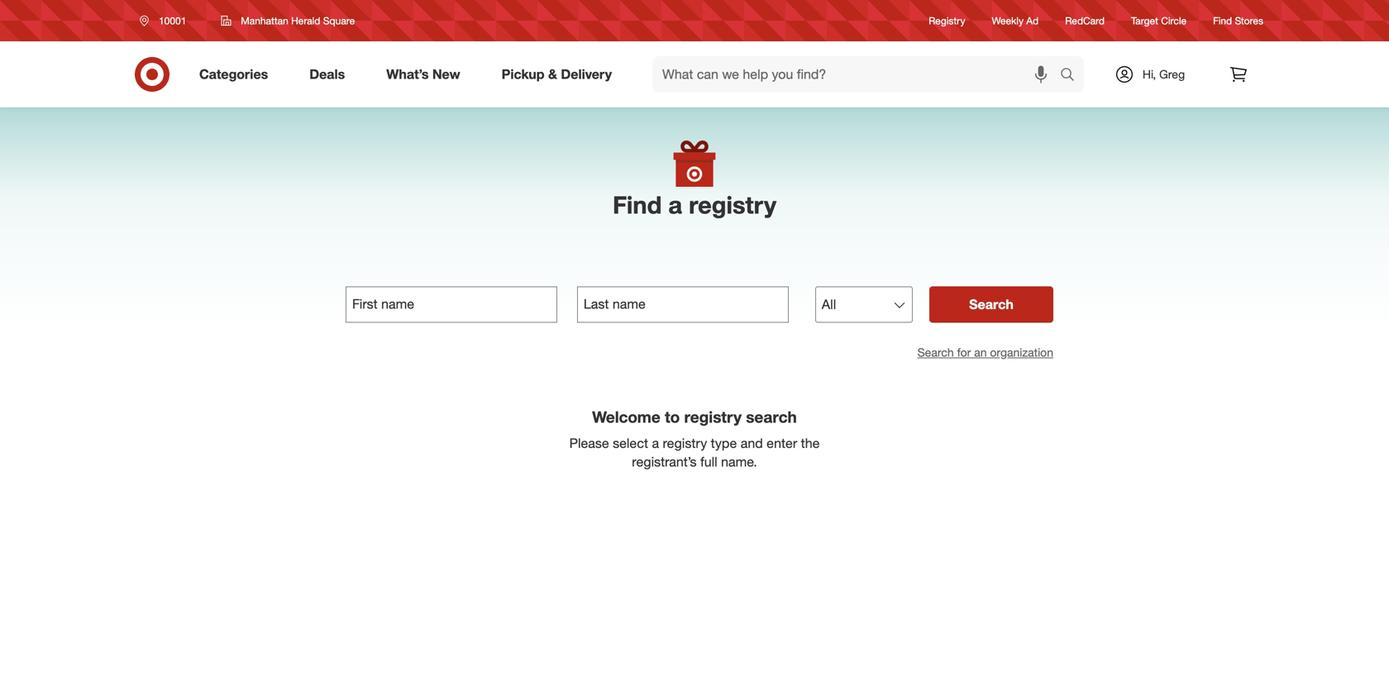 Task type: locate. For each thing, give the bounding box(es) containing it.
registry for a
[[689, 190, 777, 220]]

search inside button
[[969, 296, 1014, 312]]

name.
[[721, 454, 757, 470]]

0 horizontal spatial find
[[613, 190, 662, 220]]

registrant's
[[632, 454, 697, 470]]

1 horizontal spatial find
[[1213, 14, 1232, 27]]

1 vertical spatial find
[[613, 190, 662, 220]]

registry
[[689, 190, 777, 220], [684, 408, 742, 427], [663, 435, 707, 451]]

search button
[[1053, 56, 1093, 96]]

circle
[[1161, 14, 1187, 27]]

0 vertical spatial find
[[1213, 14, 1232, 27]]

manhattan herald square
[[241, 14, 355, 27]]

target
[[1131, 14, 1159, 27]]

search up the enter
[[746, 408, 797, 427]]

manhattan herald square button
[[210, 6, 366, 36]]

registry for to
[[684, 408, 742, 427]]

herald
[[291, 14, 320, 27]]

1 vertical spatial a
[[652, 435, 659, 451]]

pickup & delivery
[[502, 66, 612, 82]]

ad
[[1027, 14, 1039, 27]]

0 vertical spatial search
[[969, 296, 1014, 312]]

search left the for
[[918, 345, 954, 360]]

manhattan
[[241, 14, 288, 27]]

full
[[701, 454, 718, 470]]

pickup & delivery link
[[488, 56, 633, 93]]

1 horizontal spatial search
[[1053, 68, 1093, 84]]

search
[[1053, 68, 1093, 84], [746, 408, 797, 427]]

enter
[[767, 435, 797, 451]]

registry inside please select a registry type and enter the registrant's full name.
[[663, 435, 707, 451]]

the
[[801, 435, 820, 451]]

0 horizontal spatial a
[[652, 435, 659, 451]]

what's new
[[386, 66, 460, 82]]

1 vertical spatial search
[[746, 408, 797, 427]]

registry link
[[929, 14, 966, 28]]

a
[[669, 190, 682, 220], [652, 435, 659, 451]]

0 vertical spatial a
[[669, 190, 682, 220]]

deals
[[309, 66, 345, 82]]

2 vertical spatial registry
[[663, 435, 707, 451]]

0 vertical spatial search
[[1053, 68, 1093, 84]]

None text field
[[346, 286, 557, 323], [577, 286, 789, 323], [346, 286, 557, 323], [577, 286, 789, 323]]

select
[[613, 435, 648, 451]]

0 vertical spatial registry
[[689, 190, 777, 220]]

redcard
[[1065, 14, 1105, 27]]

search for search for an organization
[[918, 345, 954, 360]]

stores
[[1235, 14, 1264, 27]]

a inside please select a registry type and enter the registrant's full name.
[[652, 435, 659, 451]]

target circle link
[[1131, 14, 1187, 28]]

find
[[1213, 14, 1232, 27], [613, 190, 662, 220]]

and
[[741, 435, 763, 451]]

an
[[974, 345, 987, 360]]

target circle
[[1131, 14, 1187, 27]]

&
[[548, 66, 557, 82]]

1 vertical spatial search
[[918, 345, 954, 360]]

find a registry
[[613, 190, 777, 220]]

1 vertical spatial registry
[[684, 408, 742, 427]]

0 horizontal spatial search
[[918, 345, 954, 360]]

new
[[432, 66, 460, 82]]

weekly
[[992, 14, 1024, 27]]

what's
[[386, 66, 429, 82]]

search up search for an organization link
[[969, 296, 1014, 312]]

search down redcard link
[[1053, 68, 1093, 84]]

search
[[969, 296, 1014, 312], [918, 345, 954, 360]]

1 horizontal spatial search
[[969, 296, 1014, 312]]



Task type: vqa. For each thing, say whether or not it's contained in the screenshot.
WANT
no



Task type: describe. For each thing, give the bounding box(es) containing it.
find stores link
[[1213, 14, 1264, 28]]

hi,
[[1143, 67, 1156, 81]]

redcard link
[[1065, 14, 1105, 28]]

find for find a registry
[[613, 190, 662, 220]]

10001
[[159, 14, 186, 27]]

categories link
[[185, 56, 289, 93]]

search for search
[[969, 296, 1014, 312]]

please
[[569, 435, 609, 451]]

pickup
[[502, 66, 545, 82]]

find for find stores
[[1213, 14, 1232, 27]]

hi, greg
[[1143, 67, 1185, 81]]

welcome
[[592, 408, 661, 427]]

greg
[[1160, 67, 1185, 81]]

search for an organization
[[918, 345, 1054, 360]]

please select a registry type and enter the registrant's full name.
[[569, 435, 820, 470]]

to
[[665, 408, 680, 427]]

type
[[711, 435, 737, 451]]

square
[[323, 14, 355, 27]]

organization
[[990, 345, 1054, 360]]

welcome to registry search
[[592, 408, 797, 427]]

weekly ad
[[992, 14, 1039, 27]]

what's new link
[[372, 56, 481, 93]]

10001 button
[[129, 6, 204, 36]]

0 horizontal spatial search
[[746, 408, 797, 427]]

find stores
[[1213, 14, 1264, 27]]

for
[[957, 345, 971, 360]]

registry
[[929, 14, 966, 27]]

search for an organization link
[[918, 345, 1054, 360]]

search button
[[930, 286, 1054, 323]]

delivery
[[561, 66, 612, 82]]

What can we help you find? suggestions appear below search field
[[653, 56, 1064, 93]]

categories
[[199, 66, 268, 82]]

1 horizontal spatial a
[[669, 190, 682, 220]]

deals link
[[295, 56, 366, 93]]

weekly ad link
[[992, 14, 1039, 28]]



